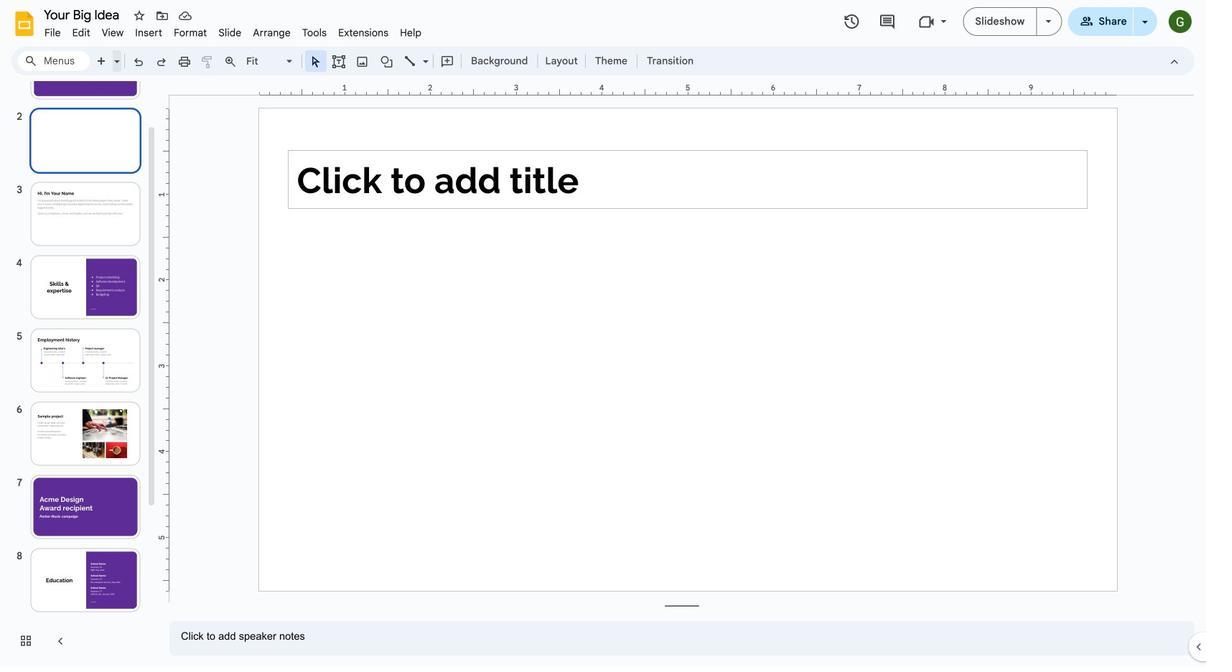 Task type: vqa. For each thing, say whether or not it's contained in the screenshot.
text
no



Task type: describe. For each thing, give the bounding box(es) containing it.
menu bar banner
[[0, 0, 1207, 667]]

1 menu item from the left
[[39, 24, 67, 41]]

menu bar inside menu bar banner
[[39, 19, 428, 42]]

7 menu item from the left
[[247, 24, 297, 41]]

line image
[[404, 54, 418, 69]]

10 menu item from the left
[[395, 24, 428, 41]]

8 menu item from the left
[[297, 24, 333, 41]]

text box image
[[332, 54, 346, 69]]

Zoom field
[[242, 51, 299, 72]]

quick sharing actions image
[[1143, 21, 1149, 43]]

new slide (ctrl+m) image
[[95, 54, 109, 69]]

undo (⌘z) image
[[131, 54, 146, 69]]

print (⌘p) image
[[177, 54, 192, 69]]

2 menu item from the left
[[67, 24, 96, 41]]

share. shared with 1 person. image
[[1081, 15, 1094, 28]]

3 menu item from the left
[[96, 24, 130, 41]]

9 menu item from the left
[[333, 24, 395, 41]]

select line image
[[420, 52, 429, 57]]

Star checkbox
[[129, 6, 149, 26]]

hide the menus (ctrl+shift+f) image
[[1168, 54, 1183, 69]]

presentation options image
[[1046, 20, 1052, 23]]

star image
[[132, 9, 147, 23]]

move image
[[155, 9, 170, 23]]

6 menu item from the left
[[213, 24, 247, 41]]

new slide with layout image
[[111, 52, 120, 57]]

redo (⌘y) image
[[154, 54, 169, 69]]

Menus field
[[18, 51, 90, 71]]

select (esc) image
[[309, 54, 323, 69]]



Task type: locate. For each thing, give the bounding box(es) containing it.
4 menu item from the left
[[130, 24, 168, 41]]

menu item up the "insert image"
[[333, 24, 395, 41]]

menu bar
[[39, 19, 428, 42]]

Rename text field
[[39, 6, 128, 23]]

navigation
[[0, 21, 158, 667]]

slides home image
[[11, 11, 37, 37]]

menu item up new slide with layout image
[[96, 24, 130, 41]]

show all comments image
[[879, 13, 897, 31]]

menu item down rename text field
[[67, 24, 96, 41]]

menu item up select (esc) 'icon' on the left of the page
[[297, 24, 333, 41]]

menu item up select line icon
[[395, 24, 428, 41]]

add comment (⌘+option+m) image
[[440, 54, 455, 69]]

menu item up menus field on the left
[[39, 24, 67, 41]]

menu item up print (⌘p) image
[[168, 24, 213, 41]]

menu item up zoom icon
[[213, 24, 247, 41]]

paint format image
[[200, 54, 215, 69]]

shape image
[[379, 51, 396, 71]]

main toolbar
[[89, 50, 701, 72]]

menu item
[[39, 24, 67, 41], [67, 24, 96, 41], [96, 24, 130, 41], [130, 24, 168, 41], [168, 24, 213, 41], [213, 24, 247, 41], [247, 24, 297, 41], [297, 24, 333, 41], [333, 24, 395, 41], [395, 24, 428, 41]]

application
[[0, 0, 1207, 667]]

zoom image
[[223, 54, 238, 69]]

menu item up zoom field
[[247, 24, 297, 41]]

insert image image
[[355, 51, 371, 71]]

Zoom text field
[[244, 51, 285, 71]]

menu item down star image
[[130, 24, 168, 41]]

5 menu item from the left
[[168, 24, 213, 41]]



